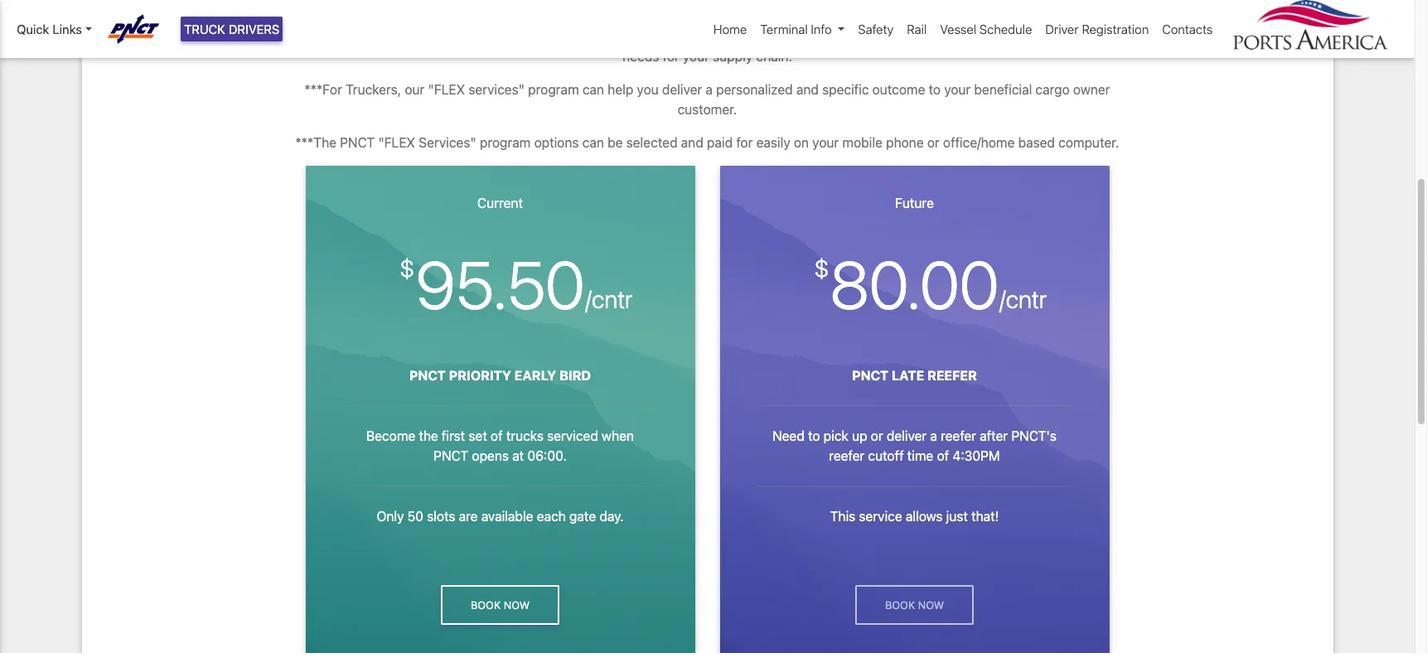 Task type: vqa. For each thing, say whether or not it's contained in the screenshot.
non- in the The 'The Pnct Straddle Carrier Container Yard Is Strictly Off Limits. Contractors Are Only Permitted In The Container Yard Under Escort. This Policy Is Non-Negotiable.'
no



Task type: locate. For each thing, give the bounding box(es) containing it.
our right truckers,
[[405, 82, 425, 97]]

trucks
[[507, 429, 544, 443]]

specific
[[823, 82, 869, 97]]

***for beneficial cargo owners or distribution centers, our "flex services" program can help you meet dynamic timeframe or appointment needs for your supply chain.
[[288, 29, 1128, 64]]

book
[[471, 599, 501, 612]]

0 horizontal spatial our
[[405, 82, 425, 97]]

***for left truckers,
[[305, 82, 342, 97]]

50
[[408, 509, 424, 524]]

schedule
[[980, 22, 1033, 36]]

or inside need to pick up or deliver a reefer after pnct's reefer cutoff time of 4:30pm
[[871, 429, 884, 443]]

0 horizontal spatial and
[[681, 135, 704, 150]]

0 horizontal spatial a
[[706, 82, 713, 97]]

home
[[714, 22, 747, 36]]

cutoff
[[869, 448, 904, 463]]

allows
[[906, 509, 943, 524]]

pnct right "***the"
[[340, 135, 375, 150]]

be
[[608, 135, 623, 150]]

distribution
[[496, 29, 566, 44]]

pick
[[824, 429, 849, 443]]

timeframe
[[971, 29, 1032, 44]]

help inside ***for truckers, our "flex services" program can help you deliver a personalized and specific outcome to your beneficial cargo owner customer.
[[608, 82, 634, 97]]

program
[[749, 29, 800, 44], [528, 82, 579, 97], [480, 135, 531, 150]]

deliver inside need to pick up or deliver a reefer after pnct's reefer cutoff time of 4:30pm
[[887, 429, 927, 443]]

available
[[482, 509, 534, 524]]

0 horizontal spatial for
[[663, 49, 680, 64]]

0 vertical spatial program
[[749, 29, 800, 44]]

beneficial
[[975, 82, 1033, 97]]

dynamic
[[917, 29, 967, 44]]

2 horizontal spatial "flex
[[647, 29, 684, 44]]

to left pick
[[809, 429, 821, 443]]

services" inside ***for beneficial cargo owners or distribution centers, our "flex services" program can help you meet dynamic timeframe or appointment needs for your supply chain.
[[687, 29, 745, 44]]

"flex left services" at the left top
[[428, 82, 465, 97]]

0 vertical spatial ***for
[[288, 29, 326, 44]]

reefer up 4:30pm
[[941, 429, 977, 443]]

can
[[803, 29, 825, 44], [583, 82, 605, 97], [583, 135, 604, 150]]

truck drivers
[[184, 22, 280, 36]]

you left meet
[[857, 29, 879, 44]]

only
[[377, 509, 404, 524]]

reefer
[[941, 429, 977, 443], [830, 448, 865, 463]]

services" up supply
[[687, 29, 745, 44]]

1 vertical spatial services"
[[419, 135, 477, 150]]

deliver up time
[[887, 429, 927, 443]]

help down needs
[[608, 82, 634, 97]]

personalized
[[717, 82, 793, 97]]

pnct left the late at the bottom
[[853, 368, 889, 383]]

***for left beneficial
[[288, 29, 326, 44]]

1 vertical spatial ***for
[[305, 82, 342, 97]]

pnct late reefer
[[853, 368, 978, 383]]

"flex up needs
[[647, 29, 684, 44]]

to inside ***for truckers, our "flex services" program can help you deliver a personalized and specific outcome to your beneficial cargo owner customer.
[[929, 82, 941, 97]]

2 horizontal spatial your
[[945, 82, 971, 97]]

can for and
[[583, 135, 604, 150]]

1 horizontal spatial services"
[[687, 29, 745, 44]]

1 vertical spatial to
[[809, 429, 821, 443]]

centers,
[[569, 29, 620, 44]]

service
[[859, 509, 903, 524]]

1 horizontal spatial "flex
[[428, 82, 465, 97]]

2 vertical spatial can
[[583, 135, 604, 150]]

can inside ***for beneficial cargo owners or distribution centers, our "flex services" program can help you meet dynamic timeframe or appointment needs for your supply chain.
[[803, 29, 825, 44]]

or right phone
[[928, 135, 940, 150]]

registration
[[1083, 22, 1150, 36]]

reefer down pick
[[830, 448, 865, 463]]

1 horizontal spatial you
[[857, 29, 879, 44]]

program inside ***for truckers, our "flex services" program can help you deliver a personalized and specific outcome to your beneficial cargo owner customer.
[[528, 82, 579, 97]]

pnct down "first"
[[434, 448, 469, 463]]

1 horizontal spatial reefer
[[941, 429, 977, 443]]

services"
[[687, 29, 745, 44], [419, 135, 477, 150]]

opens
[[472, 448, 509, 463]]

***for inside ***for beneficial cargo owners or distribution centers, our "flex services" program can help you meet dynamic timeframe or appointment needs for your supply chain.
[[288, 29, 326, 44]]

of inside become the first set of trucks serviced when pnct opens at 06:00.
[[491, 429, 503, 443]]

vessel schedule link
[[934, 13, 1039, 45]]

2 vertical spatial your
[[813, 135, 839, 150]]

1 vertical spatial our
[[405, 82, 425, 97]]

vessel
[[941, 22, 977, 36]]

you down needs
[[637, 82, 659, 97]]

for right needs
[[663, 49, 680, 64]]

1 vertical spatial a
[[931, 429, 938, 443]]

0 horizontal spatial you
[[637, 82, 659, 97]]

0 vertical spatial can
[[803, 29, 825, 44]]

help left safety
[[828, 29, 854, 44]]

book now
[[471, 599, 530, 612]]

you inside ***for truckers, our "flex services" program can help you deliver a personalized and specific outcome to your beneficial cargo owner customer.
[[637, 82, 659, 97]]

chain.
[[757, 49, 793, 64]]

just
[[947, 509, 968, 524]]

***the
[[296, 135, 337, 150]]

your left supply
[[683, 49, 710, 64]]

the
[[419, 429, 439, 443]]

computer.
[[1059, 135, 1120, 150]]

contacts
[[1163, 22, 1214, 36]]

0 vertical spatial and
[[797, 82, 819, 97]]

1 vertical spatial can
[[583, 82, 605, 97]]

a up time
[[931, 429, 938, 443]]

to right the outcome
[[929, 82, 941, 97]]

0 horizontal spatial "flex
[[378, 135, 416, 150]]

1 vertical spatial you
[[637, 82, 659, 97]]

deliver up customer.
[[663, 82, 703, 97]]

when
[[602, 429, 634, 443]]

or
[[481, 29, 493, 44], [1036, 29, 1048, 44], [928, 135, 940, 150], [871, 429, 884, 443]]

of right set
[[491, 429, 503, 443]]

0 horizontal spatial your
[[683, 49, 710, 64]]

0 horizontal spatial of
[[491, 429, 503, 443]]

1 horizontal spatial and
[[797, 82, 819, 97]]

0 vertical spatial a
[[706, 82, 713, 97]]

you inside ***for beneficial cargo owners or distribution centers, our "flex services" program can help you meet dynamic timeframe or appointment needs for your supply chain.
[[857, 29, 879, 44]]

pnct's
[[1012, 429, 1057, 443]]

home link
[[707, 13, 754, 45]]

our up needs
[[624, 29, 643, 44]]

cargo
[[391, 29, 427, 44]]

a
[[706, 82, 713, 97], [931, 429, 938, 443]]

0 vertical spatial of
[[491, 429, 503, 443]]

that!
[[972, 509, 1000, 524]]

quick links link
[[17, 20, 92, 39]]

to
[[929, 82, 941, 97], [809, 429, 821, 443]]

0 vertical spatial for
[[663, 49, 680, 64]]

of right time
[[937, 448, 950, 463]]

selected
[[627, 135, 678, 150]]

1 horizontal spatial help
[[828, 29, 854, 44]]

1 vertical spatial of
[[937, 448, 950, 463]]

deliver
[[663, 82, 703, 97], [887, 429, 927, 443]]

0 vertical spatial "flex
[[647, 29, 684, 44]]

0 vertical spatial you
[[857, 29, 879, 44]]

0 vertical spatial deliver
[[663, 82, 703, 97]]

and left the specific
[[797, 82, 819, 97]]

0 horizontal spatial to
[[809, 429, 821, 443]]

reefer
[[928, 368, 978, 383]]

of
[[491, 429, 503, 443], [937, 448, 950, 463]]

supply
[[713, 49, 753, 64]]

1 horizontal spatial of
[[937, 448, 950, 463]]

1 vertical spatial program
[[528, 82, 579, 97]]

0 vertical spatial to
[[929, 82, 941, 97]]

services" down services" at the left top
[[419, 135, 477, 150]]

0 horizontal spatial help
[[608, 82, 634, 97]]

1 vertical spatial help
[[608, 82, 634, 97]]

and
[[797, 82, 819, 97], [681, 135, 704, 150]]

1 vertical spatial for
[[737, 135, 753, 150]]

1 horizontal spatial a
[[931, 429, 938, 443]]

1 horizontal spatial your
[[813, 135, 839, 150]]

1 vertical spatial reefer
[[830, 448, 865, 463]]

services"
[[469, 82, 525, 97]]

for right paid
[[737, 135, 753, 150]]

1 horizontal spatial deliver
[[887, 429, 927, 443]]

program left options at the top left
[[480, 135, 531, 150]]

or right up
[[871, 429, 884, 443]]

driver registration
[[1046, 22, 1150, 36]]

up
[[852, 429, 868, 443]]

and left paid
[[681, 135, 704, 150]]

***for for ***for truckers, our "flex services" program can help you deliver a personalized and specific outcome to your beneficial cargo owner customer.
[[305, 82, 342, 97]]

***for for ***for beneficial cargo owners or distribution centers, our "flex services" program can help you meet dynamic timeframe or appointment needs for your supply chain.
[[288, 29, 326, 44]]

***for inside ***for truckers, our "flex services" program can help you deliver a personalized and specific outcome to your beneficial cargo owner customer.
[[305, 82, 342, 97]]

0 horizontal spatial deliver
[[663, 82, 703, 97]]

0 vertical spatial our
[[624, 29, 643, 44]]

program up chain. at the top right of page
[[749, 29, 800, 44]]

0 vertical spatial services"
[[687, 29, 745, 44]]

1 vertical spatial your
[[945, 82, 971, 97]]

1 vertical spatial and
[[681, 135, 704, 150]]

1 vertical spatial "flex
[[428, 82, 465, 97]]

or right owners
[[481, 29, 493, 44]]

pnct
[[340, 135, 375, 150], [410, 368, 446, 383], [853, 368, 889, 383], [434, 448, 469, 463]]

for inside ***for beneficial cargo owners or distribution centers, our "flex services" program can help you meet dynamic timeframe or appointment needs for your supply chain.
[[663, 49, 680, 64]]

outcome
[[873, 82, 926, 97]]

deliver inside ***for truckers, our "flex services" program can help you deliver a personalized and specific outcome to your beneficial cargo owner customer.
[[663, 82, 703, 97]]

pnct inside become the first set of trucks serviced when pnct opens at 06:00.
[[434, 448, 469, 463]]

1 vertical spatial deliver
[[887, 429, 927, 443]]

program up options at the top left
[[528, 82, 579, 97]]

a up customer.
[[706, 82, 713, 97]]

can inside ***for truckers, our "flex services" program can help you deliver a personalized and specific outcome to your beneficial cargo owner customer.
[[583, 82, 605, 97]]

0 horizontal spatial services"
[[419, 135, 477, 150]]

your right on
[[813, 135, 839, 150]]

0 vertical spatial your
[[683, 49, 710, 64]]

0 vertical spatial help
[[828, 29, 854, 44]]

truckers,
[[346, 82, 401, 97]]

1 horizontal spatial our
[[624, 29, 643, 44]]

"flex down truckers,
[[378, 135, 416, 150]]

"flex
[[647, 29, 684, 44], [428, 82, 465, 97], [378, 135, 416, 150]]

your left "beneficial"
[[945, 82, 971, 97]]

1 horizontal spatial to
[[929, 82, 941, 97]]

bird
[[560, 368, 591, 383]]

drivers
[[229, 22, 280, 36]]

easily
[[757, 135, 791, 150]]



Task type: describe. For each thing, give the bounding box(es) containing it.
terminal info link
[[754, 13, 852, 45]]

info
[[811, 22, 832, 36]]

future
[[896, 196, 934, 211]]

2 vertical spatial "flex
[[378, 135, 416, 150]]

office/home
[[944, 135, 1015, 150]]

safety
[[859, 22, 894, 36]]

"flex inside ***for truckers, our "flex services" program can help you deliver a personalized and specific outcome to your beneficial cargo owner customer.
[[428, 82, 465, 97]]

early
[[515, 368, 557, 383]]

***the pnct "flex services" program options can be selected and paid for easily on your mobile phone or office/home based computer.
[[296, 135, 1120, 150]]

based
[[1019, 135, 1056, 150]]

need
[[773, 429, 805, 443]]

late
[[892, 368, 925, 383]]

or right schedule
[[1036, 29, 1048, 44]]

our inside ***for beneficial cargo owners or distribution centers, our "flex services" program can help you meet dynamic timeframe or appointment needs for your supply chain.
[[624, 29, 643, 44]]

and inside ***for truckers, our "flex services" program can help you deliver a personalized and specific outcome to your beneficial cargo owner customer.
[[797, 82, 819, 97]]

links
[[53, 22, 82, 36]]

contacts link
[[1156, 13, 1220, 45]]

at
[[513, 448, 524, 463]]

set
[[469, 429, 487, 443]]

our inside ***for truckers, our "flex services" program can help you deliver a personalized and specific outcome to your beneficial cargo owner customer.
[[405, 82, 425, 97]]

2 vertical spatial program
[[480, 135, 531, 150]]

06:00.
[[528, 448, 567, 463]]

***for truckers, our "flex services" program can help you deliver a personalized and specific outcome to your beneficial cargo owner customer.
[[305, 82, 1111, 117]]

mobile
[[843, 135, 883, 150]]

help inside ***for beneficial cargo owners or distribution centers, our "flex services" program can help you meet dynamic timeframe or appointment needs for your supply chain.
[[828, 29, 854, 44]]

to inside need to pick up or deliver a reefer after pnct's reefer cutoff time of 4:30pm
[[809, 429, 821, 443]]

of inside need to pick up or deliver a reefer after pnct's reefer cutoff time of 4:30pm
[[937, 448, 950, 463]]

day.
[[600, 509, 624, 524]]

serviced
[[547, 429, 599, 443]]

become
[[367, 429, 416, 443]]

95.50
[[416, 246, 585, 324]]

0 vertical spatial reefer
[[941, 429, 977, 443]]

gate
[[570, 509, 596, 524]]

program inside ***for beneficial cargo owners or distribution centers, our "flex services" program can help you meet dynamic timeframe or appointment needs for your supply chain.
[[749, 29, 800, 44]]

become the first set of trucks serviced when pnct opens at 06:00.
[[367, 429, 634, 463]]

cargo
[[1036, 82, 1070, 97]]

customer.
[[678, 102, 738, 117]]

terminal
[[761, 22, 808, 36]]

a inside need to pick up or deliver a reefer after pnct's reefer cutoff time of 4:30pm
[[931, 429, 938, 443]]

beneficial
[[329, 29, 388, 44]]

needs
[[623, 49, 660, 64]]

after
[[980, 429, 1009, 443]]

slots
[[427, 509, 456, 524]]

0 horizontal spatial reefer
[[830, 448, 865, 463]]

priority
[[449, 368, 512, 383]]

a inside ***for truckers, our "flex services" program can help you deliver a personalized and specific outcome to your beneficial cargo owner customer.
[[706, 82, 713, 97]]

your inside ***for beneficial cargo owners or distribution centers, our "flex services" program can help you meet dynamic timeframe or appointment needs for your supply chain.
[[683, 49, 710, 64]]

appointment
[[1051, 29, 1128, 44]]

need to pick up or deliver a reefer after pnct's reefer cutoff time of 4:30pm
[[773, 429, 1057, 463]]

meet
[[883, 29, 913, 44]]

driver
[[1046, 22, 1079, 36]]

this
[[831, 509, 856, 524]]

4:30pm
[[953, 448, 1001, 463]]

book now button
[[441, 586, 560, 625]]

driver registration link
[[1039, 13, 1156, 45]]

truck drivers link
[[181, 17, 283, 42]]

80.00
[[830, 246, 1000, 324]]

first
[[442, 429, 465, 443]]

phone
[[887, 135, 924, 150]]

each
[[537, 509, 566, 524]]

are
[[459, 509, 478, 524]]

on
[[794, 135, 809, 150]]

quick links
[[17, 22, 82, 36]]

only 50 slots are available each gate day.
[[377, 509, 624, 524]]

owners
[[431, 29, 477, 44]]

rail
[[907, 22, 927, 36]]

can for deliver
[[583, 82, 605, 97]]

pnct left the "priority"
[[410, 368, 446, 383]]

rail link
[[901, 13, 934, 45]]

time
[[908, 448, 934, 463]]

options
[[534, 135, 579, 150]]

quick
[[17, 22, 49, 36]]

terminal info
[[761, 22, 832, 36]]

now
[[504, 599, 530, 612]]

current
[[478, 196, 523, 211]]

1 horizontal spatial for
[[737, 135, 753, 150]]

your inside ***for truckers, our "flex services" program can help you deliver a personalized and specific outcome to your beneficial cargo owner customer.
[[945, 82, 971, 97]]

"flex inside ***for beneficial cargo owners or distribution centers, our "flex services" program can help you meet dynamic timeframe or appointment needs for your supply chain.
[[647, 29, 684, 44]]

paid
[[707, 135, 733, 150]]



